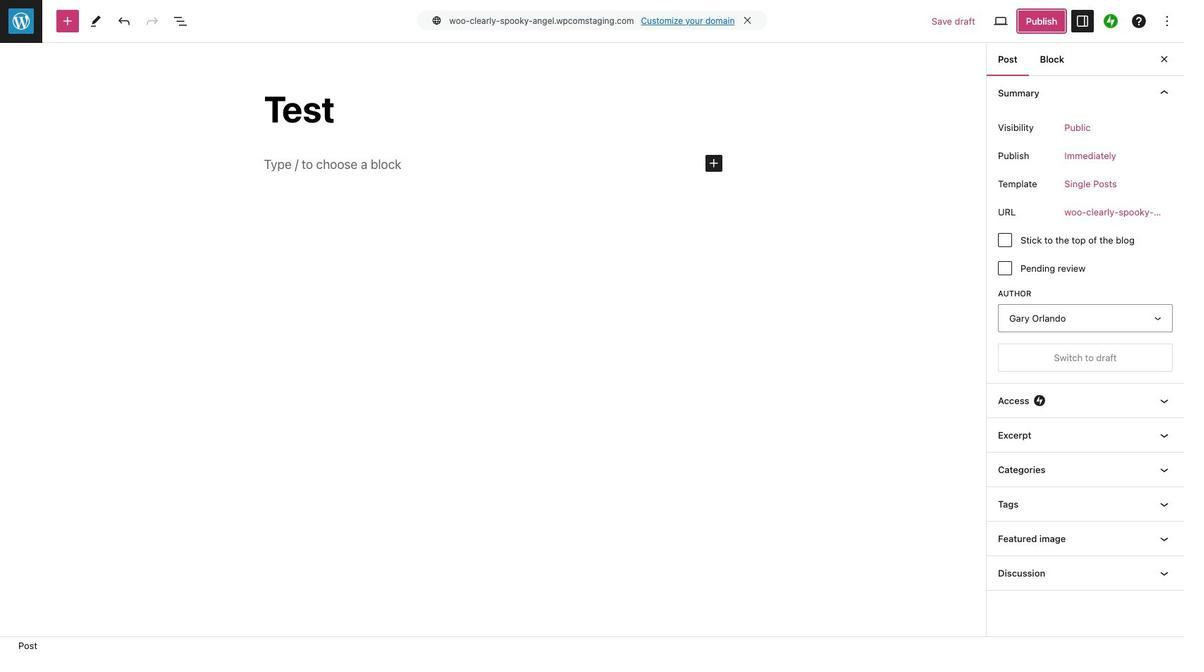 Task type: vqa. For each thing, say whether or not it's contained in the screenshot.
tab panel
yes



Task type: describe. For each thing, give the bounding box(es) containing it.
help image
[[1131, 13, 1148, 30]]

options image
[[1159, 13, 1176, 30]]

toggle block inserter image
[[59, 13, 76, 30]]

jetpack image
[[1104, 14, 1118, 28]]

view image
[[992, 13, 1009, 30]]

document overview image
[[172, 13, 189, 30]]

editor content region
[[0, 43, 986, 637]]

redo image
[[144, 13, 161, 30]]



Task type: locate. For each thing, give the bounding box(es) containing it.
settings image
[[1074, 13, 1091, 30]]

undo image
[[116, 13, 133, 30]]

tab panel
[[987, 75, 1184, 592]]

tab list
[[987, 42, 1076, 76]]

None checkbox
[[998, 234, 1012, 248]]

None checkbox
[[998, 262, 1012, 276]]

close settings image
[[1156, 51, 1173, 68]]

tools image
[[87, 13, 104, 30]]



